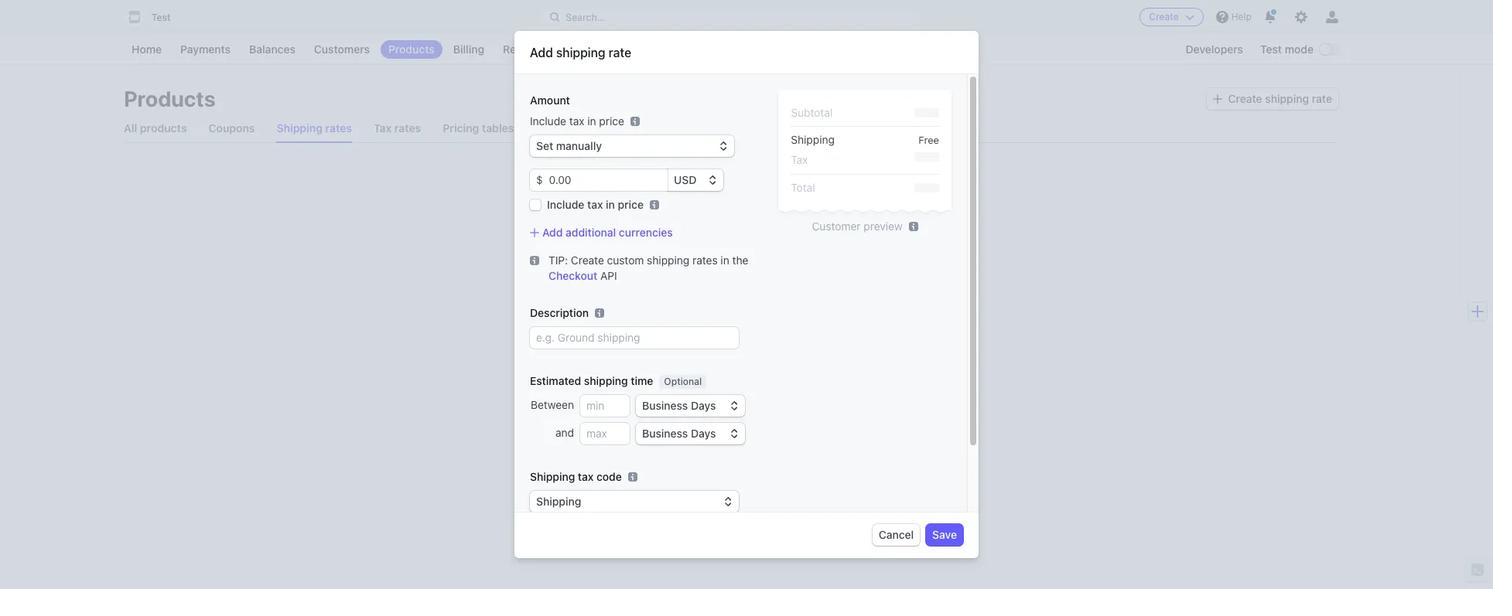 Task type: locate. For each thing, give the bounding box(es) containing it.
1 vertical spatial products
[[124, 86, 216, 111]]

add additional currencies button
[[530, 225, 673, 241]]

1 vertical spatial your
[[757, 369, 780, 383]]

svg image down max text box
[[583, 446, 592, 455]]

1 vertical spatial checkout
[[644, 385, 692, 398]]

add your first shipping rate
[[576, 345, 774, 363]]

rate down learn more link at the bottom
[[682, 444, 702, 457]]

0.00 text field
[[543, 169, 668, 191]]

add left connect "link" at the left top
[[530, 46, 553, 60]]

shipping right max text box
[[635, 444, 679, 457]]

shipping up use on the left of page
[[679, 345, 741, 363]]

create shipping rate
[[1228, 92, 1332, 105], [598, 444, 702, 457]]

tax for tax
[[791, 153, 808, 166]]

add shipping rate
[[530, 46, 631, 60]]

tax down 0.00 text box
[[587, 198, 603, 211]]

tax rates link
[[374, 115, 421, 142]]

checkout inside 'tip: create custom shipping rates in the checkout api'
[[549, 269, 597, 282]]

currencies
[[619, 226, 673, 239]]

include tax in price
[[530, 115, 624, 128], [547, 198, 644, 211]]

svg image
[[1213, 94, 1222, 104], [530, 256, 539, 265], [583, 446, 592, 455]]

shipping down search…
[[556, 46, 605, 60]]

test button
[[124, 6, 186, 28]]

tax down amount
[[569, 115, 585, 128]]

2 vertical spatial add
[[576, 345, 606, 363]]

your up time
[[609, 345, 642, 363]]

1 vertical spatial price
[[618, 198, 644, 211]]

test inside button
[[152, 12, 171, 23]]

0 horizontal spatial tax
[[374, 121, 392, 135]]

create shipping rate button
[[1207, 88, 1339, 110], [576, 440, 708, 462]]

tax up the total
[[791, 153, 808, 166]]

include tax in price down 0.00 text box
[[547, 198, 644, 211]]

all products link
[[124, 115, 187, 142]]

create shipping rate button up 'code'
[[576, 440, 708, 462]]

1 horizontal spatial and
[[623, 385, 642, 398]]

rate down the mode
[[1312, 92, 1332, 105]]

your
[[609, 345, 642, 363], [757, 369, 780, 383]]

in
[[587, 115, 596, 128], [606, 198, 615, 211], [721, 254, 729, 267]]

tax
[[374, 121, 392, 135], [791, 153, 808, 166]]

tax
[[569, 115, 585, 128], [587, 198, 603, 211], [578, 470, 594, 484]]

products left billing
[[388, 43, 435, 56]]

2 horizontal spatial and
[[690, 369, 709, 383]]

tables
[[482, 121, 514, 135]]

customers
[[314, 43, 370, 56]]

and
[[690, 369, 709, 383], [623, 385, 642, 398], [555, 426, 574, 439]]

0 vertical spatial svg image
[[1213, 94, 1222, 104]]

checkout
[[549, 269, 597, 282], [644, 385, 692, 398]]

1 horizontal spatial your
[[757, 369, 780, 383]]

connect link
[[554, 40, 613, 59]]

description
[[530, 306, 589, 320]]

shipping inside 'tip: create custom shipping rates in the checkout api'
[[647, 254, 690, 267]]

1 horizontal spatial create shipping rate button
[[1207, 88, 1339, 110]]

0 vertical spatial create shipping rate button
[[1207, 88, 1339, 110]]

shipping left 'code'
[[530, 470, 575, 484]]

2 vertical spatial in
[[721, 254, 729, 267]]

rate
[[609, 46, 631, 60], [1312, 92, 1332, 105], [745, 345, 774, 363], [682, 444, 702, 457]]

rates left pricing
[[394, 121, 421, 135]]

max text field
[[580, 423, 630, 445]]

api
[[600, 269, 617, 282]]

add inside button
[[542, 226, 563, 239]]

create shipping rate button down "test mode"
[[1207, 88, 1339, 110]]

add up specify
[[576, 345, 606, 363]]

0 vertical spatial create shipping rate
[[1228, 92, 1332, 105]]

test
[[152, 12, 171, 23], [1260, 43, 1282, 56]]

1 horizontal spatial create shipping rate
[[1228, 92, 1332, 105]]

create shipping rate down more
[[598, 444, 702, 457]]

create
[[1149, 11, 1179, 22], [1228, 92, 1262, 105], [571, 254, 604, 267], [598, 444, 632, 457]]

1 horizontal spatial svg image
[[583, 446, 592, 455]]

subtotal
[[791, 106, 833, 119]]

tax inside tab list
[[374, 121, 392, 135]]

0 horizontal spatial in
[[587, 115, 596, 128]]

specify shipping rates and use it on your customers' receipts, invoices, and checkout sessions.
[[576, 369, 884, 398]]

learn more link
[[576, 406, 886, 421]]

1 vertical spatial create shipping rate
[[598, 444, 702, 457]]

shipping
[[277, 121, 323, 135], [791, 133, 835, 146], [530, 470, 575, 484], [536, 495, 581, 508]]

products
[[388, 43, 435, 56], [124, 86, 216, 111]]

test left the mode
[[1260, 43, 1282, 56]]

and up more
[[623, 385, 642, 398]]

0 vertical spatial tax
[[374, 121, 392, 135]]

and down between
[[555, 426, 574, 439]]

time
[[631, 374, 653, 388]]

shipping down "shipping tax code"
[[536, 495, 581, 508]]

add
[[530, 46, 553, 60], [542, 226, 563, 239], [576, 345, 606, 363]]

1 horizontal spatial in
[[606, 198, 615, 211]]

price up 0.00 text box
[[599, 115, 624, 128]]

tip:
[[549, 254, 568, 267]]

shipping down currencies
[[647, 254, 690, 267]]

rates inside the shipping rates link
[[325, 121, 352, 135]]

0 vertical spatial checkout
[[549, 269, 597, 282]]

tab list containing all products
[[124, 115, 1339, 143]]

connect
[[562, 43, 605, 56]]

add for add shipping rate
[[530, 46, 553, 60]]

1 vertical spatial add
[[542, 226, 563, 239]]

shipping
[[556, 46, 605, 60], [1265, 92, 1309, 105], [647, 254, 690, 267], [679, 345, 741, 363], [617, 369, 659, 383], [584, 374, 628, 388], [635, 444, 679, 457]]

0 vertical spatial and
[[690, 369, 709, 383]]

customer
[[812, 220, 861, 233]]

estimated shipping time
[[530, 374, 653, 388]]

on
[[742, 369, 755, 383]]

products up products
[[124, 86, 216, 111]]

notifications image
[[1264, 11, 1277, 23]]

0 vertical spatial in
[[587, 115, 596, 128]]

reports
[[503, 43, 543, 56]]

2 vertical spatial tax
[[578, 470, 594, 484]]

0 vertical spatial products
[[388, 43, 435, 56]]

price up currencies
[[618, 198, 644, 211]]

1 vertical spatial tax
[[791, 153, 808, 166]]

first
[[645, 345, 675, 363]]

rates down add your first shipping rate
[[662, 369, 688, 383]]

rate up on
[[745, 345, 774, 363]]

optional
[[664, 376, 702, 388]]

invoices,
[[576, 385, 620, 398]]

all products
[[124, 121, 187, 135]]

include up additional
[[547, 198, 584, 211]]

2 horizontal spatial in
[[721, 254, 729, 267]]

include down amount
[[530, 115, 566, 128]]

tip: create custom shipping rates in the checkout api
[[549, 254, 748, 282]]

1 vertical spatial test
[[1260, 43, 1282, 56]]

include
[[530, 115, 566, 128], [547, 198, 584, 211]]

home
[[132, 43, 162, 56]]

0 vertical spatial add
[[530, 46, 553, 60]]

rates inside 'tip: create custom shipping rates in the checkout api'
[[692, 254, 718, 267]]

1 horizontal spatial test
[[1260, 43, 1282, 56]]

mode
[[1285, 43, 1314, 56]]

create shipping rate down "test mode"
[[1228, 92, 1332, 105]]

add additional currencies
[[542, 226, 673, 239]]

amount
[[530, 94, 570, 107]]

your right on
[[757, 369, 780, 383]]

1 horizontal spatial checkout
[[644, 385, 692, 398]]

in left the the
[[721, 254, 729, 267]]

0 vertical spatial include tax in price
[[530, 115, 624, 128]]

in up 0.00 text box
[[587, 115, 596, 128]]

test up home at the left top
[[152, 12, 171, 23]]

use
[[712, 369, 730, 383]]

tab list
[[124, 115, 1339, 143]]

1 vertical spatial tax
[[587, 198, 603, 211]]

0 horizontal spatial your
[[609, 345, 642, 363]]

rates
[[325, 121, 352, 135], [394, 121, 421, 135], [692, 254, 718, 267], [662, 369, 688, 383]]

payments link
[[173, 40, 238, 59]]

in down 0.00 text box
[[606, 198, 615, 211]]

checkout down add your first shipping rate
[[644, 385, 692, 398]]

shipping rates
[[277, 121, 352, 135]]

shipping down first
[[617, 369, 659, 383]]

create up checkout link
[[571, 254, 604, 267]]

cancel button
[[873, 525, 920, 546]]

and left use on the left of page
[[690, 369, 709, 383]]

1 horizontal spatial tax
[[791, 153, 808, 166]]

checkout down "tip:"
[[549, 269, 597, 282]]

1 vertical spatial in
[[606, 198, 615, 211]]

svg image down developers link
[[1213, 94, 1222, 104]]

checkout inside the specify shipping rates and use it on your customers' receipts, invoices, and checkout sessions.
[[644, 385, 692, 398]]

0 vertical spatial test
[[152, 12, 171, 23]]

in inside 'tip: create custom shipping rates in the checkout api'
[[721, 254, 729, 267]]

tax left 'code'
[[578, 470, 594, 484]]

rates left the the
[[692, 254, 718, 267]]

0 horizontal spatial test
[[152, 12, 171, 23]]

0 horizontal spatial and
[[555, 426, 574, 439]]

0 horizontal spatial create shipping rate button
[[576, 440, 708, 462]]

price
[[599, 115, 624, 128], [618, 198, 644, 211]]

1 vertical spatial svg image
[[530, 256, 539, 265]]

create up developers link
[[1149, 11, 1179, 22]]

tax right shipping rates
[[374, 121, 392, 135]]

learn more
[[576, 407, 634, 420]]

your inside the specify shipping rates and use it on your customers' receipts, invoices, and checkout sessions.
[[757, 369, 780, 383]]

min text field
[[580, 395, 630, 417]]

rates left 'tax rates'
[[325, 121, 352, 135]]

rates inside the specify shipping rates and use it on your customers' receipts, invoices, and checkout sessions.
[[662, 369, 688, 383]]

include tax in price down amount
[[530, 115, 624, 128]]

0 vertical spatial your
[[609, 345, 642, 363]]

1 vertical spatial include
[[547, 198, 584, 211]]

0 horizontal spatial checkout
[[549, 269, 597, 282]]

add up "tip:"
[[542, 226, 563, 239]]

the
[[732, 254, 748, 267]]

more button
[[616, 40, 673, 59]]

1 horizontal spatial products
[[388, 43, 435, 56]]

0 horizontal spatial products
[[124, 86, 216, 111]]

svg image left "tip:"
[[530, 256, 539, 265]]



Task type: describe. For each thing, give the bounding box(es) containing it.
rates inside tax rates link
[[394, 121, 421, 135]]

add for add your first shipping rate
[[576, 345, 606, 363]]

pricing
[[443, 121, 479, 135]]

0 vertical spatial include
[[530, 115, 566, 128]]

save button
[[926, 525, 963, 546]]

more
[[623, 43, 650, 56]]

0 horizontal spatial create shipping rate
[[598, 444, 702, 457]]

payments
[[180, 43, 231, 56]]

tax rates
[[374, 121, 421, 135]]

test for test mode
[[1260, 43, 1282, 56]]

Description text field
[[530, 327, 739, 349]]

create up 'code'
[[598, 444, 632, 457]]

balances
[[249, 43, 295, 56]]

reports link
[[495, 40, 551, 59]]

code
[[597, 470, 622, 484]]

sessions.
[[695, 385, 743, 398]]

customer preview
[[812, 220, 903, 233]]

customers'
[[782, 369, 838, 383]]

shipping up 'min' text field
[[584, 374, 628, 388]]

0 vertical spatial tax
[[569, 115, 585, 128]]

1 vertical spatial and
[[623, 385, 642, 398]]

tax for tax rates
[[374, 121, 392, 135]]

2 horizontal spatial svg image
[[1213, 94, 1222, 104]]

shipping button
[[530, 491, 739, 513]]

specify
[[576, 369, 614, 383]]

coupons
[[209, 121, 255, 135]]

shipping rates link
[[277, 115, 352, 142]]

create inside 'tip: create custom shipping rates in the checkout api'
[[571, 254, 604, 267]]

pricing tables
[[443, 121, 514, 135]]

free
[[919, 134, 939, 146]]

shipping down "test mode"
[[1265, 92, 1309, 105]]

test for test
[[152, 12, 171, 23]]

0 horizontal spatial svg image
[[530, 256, 539, 265]]

shipping down 'subtotal'
[[791, 133, 835, 146]]

$ button
[[530, 169, 543, 191]]

customers link
[[306, 40, 378, 59]]

Search… search field
[[541, 7, 921, 27]]

2 vertical spatial svg image
[[583, 446, 592, 455]]

total
[[791, 181, 815, 194]]

1 vertical spatial include tax in price
[[547, 198, 644, 211]]

usd button
[[668, 169, 723, 191]]

coupons link
[[209, 115, 255, 142]]

cancel
[[879, 528, 914, 542]]

developers
[[1186, 43, 1243, 56]]

products
[[140, 121, 187, 135]]

pricing tables link
[[443, 115, 514, 142]]

add for add additional currencies
[[542, 226, 563, 239]]

0 vertical spatial price
[[599, 115, 624, 128]]

checkout link
[[549, 269, 597, 282]]

all
[[124, 121, 137, 135]]

shipping inside dropdown button
[[536, 495, 581, 508]]

home link
[[124, 40, 170, 59]]

2 vertical spatial and
[[555, 426, 574, 439]]

learn
[[576, 407, 605, 420]]

between
[[531, 398, 574, 412]]

developers link
[[1178, 40, 1251, 59]]

usd
[[674, 173, 697, 186]]

search…
[[566, 11, 605, 23]]

shipping tax code
[[530, 470, 622, 484]]

preview
[[864, 220, 903, 233]]

products link
[[381, 40, 442, 59]]

1 vertical spatial create shipping rate button
[[576, 440, 708, 462]]

rate right connect
[[609, 46, 631, 60]]

billing
[[453, 43, 484, 56]]

$
[[536, 173, 543, 186]]

custom
[[607, 254, 644, 267]]

more
[[608, 407, 634, 420]]

test mode
[[1260, 43, 1314, 56]]

balances link
[[241, 40, 303, 59]]

it
[[733, 369, 739, 383]]

create button
[[1140, 8, 1204, 26]]

estimated
[[530, 374, 581, 388]]

create down developers link
[[1228, 92, 1262, 105]]

create inside create button
[[1149, 11, 1179, 22]]

receipts,
[[841, 369, 884, 383]]

shipping right coupons
[[277, 121, 323, 135]]

shipping inside the specify shipping rates and use it on your customers' receipts, invoices, and checkout sessions.
[[617, 369, 659, 383]]

additional
[[566, 226, 616, 239]]

save
[[932, 528, 957, 542]]

billing link
[[445, 40, 492, 59]]



Task type: vqa. For each thing, say whether or not it's contained in the screenshot.
the Stripe image on the left top
no



